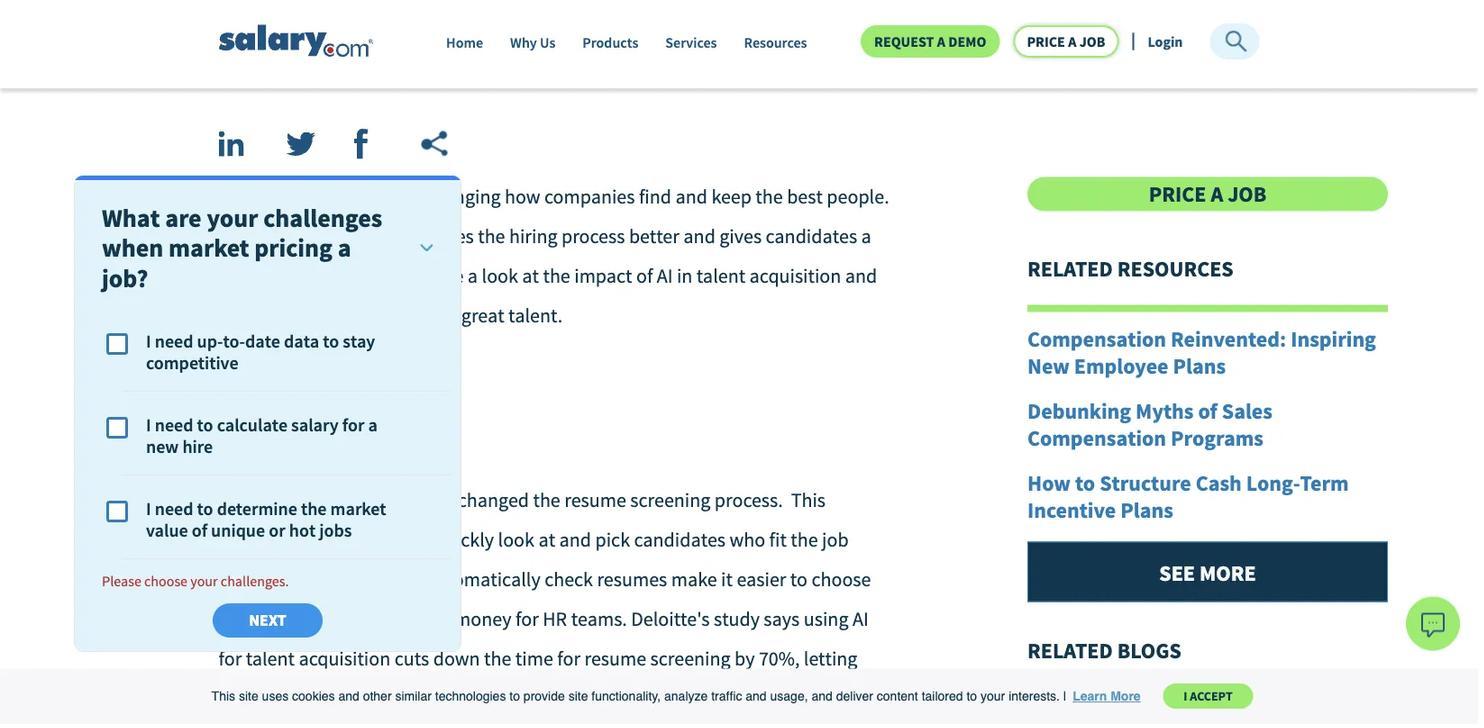 Task type: describe. For each thing, give the bounding box(es) containing it.
at inside using ai in talent acquisition changed the resume screening process.  this approach helps recruiters quickly look at and pick candidates who fit the job requirements. tools that automatically check resumes make it easier to choose candidates, saving time and money for hr teams. deloitte's study says using ai for talent acquisition cuts down the time for resume screening by 70%, letting recruiters focus on more important things.
[[539, 528, 556, 553]]

next button
[[213, 604, 323, 638]]

compensation reinvented: inspiring new employee plans link
[[1028, 326, 1389, 380]]

i accept
[[1184, 689, 1233, 705]]

0 vertical spatial is
[[407, 185, 420, 210]]

new
[[1028, 353, 1070, 380]]

to-
[[223, 330, 245, 353]]

2 horizontal spatial in
[[677, 264, 693, 289]]

are
[[165, 202, 202, 234]]

services link
[[666, 34, 717, 61]]

interests.
[[1009, 690, 1060, 704]]

good
[[219, 264, 261, 289]]

talent up the 'jobs'
[[309, 489, 358, 513]]

0 horizontal spatial time
[[377, 608, 415, 633]]

value
[[146, 520, 188, 542]]

what are your challenges when market pricing a job?
[[102, 202, 382, 294]]

choose inside using ai in talent acquisition changed the resume screening process.  this approach helps recruiters quickly look at and pick candidates who fit the job requirements. tools that automatically check resumes make it easier to choose candidates, saving time and money for hr teams. deloitte's study says using ai for talent acquisition cuts down the time for resume screening by 70%, letting recruiters focus on more important things.
[[812, 568, 871, 593]]

a
[[1211, 181, 1224, 208]]

analyze
[[665, 690, 708, 704]]

impact
[[575, 264, 633, 289]]

job inside using ai in talent acquisition changed the resume screening process.  this approach helps recruiters quickly look at and pick candidates who fit the job requirements. tools that automatically check resumes make it easier to choose candidates, saving time and money for hr teams. deloitte's study says using ai for talent acquisition cuts down the time for resume screening by 70%, letting recruiters focus on more important things.
[[822, 528, 849, 553]]

job?
[[102, 263, 148, 294]]

this
[[332, 264, 362, 289]]

challenges
[[263, 202, 382, 234]]

plans inside the compensation reinvented: inspiring new employee plans
[[1174, 353, 1226, 380]]

easier
[[737, 568, 787, 593]]

using ai in talent acquisition changed the resume screening process.  this approach helps recruiters quickly look at and pick candidates who fit the job requirements. tools that automatically check resumes make it easier to choose candidates, saving time and money for hr teams. deloitte's study says using ai for talent acquisition cuts down the time for resume screening by 70%, letting recruiters focus on more important things.
[[219, 489, 871, 712]]

compensation reinvented: inspiring new employee plans
[[1028, 326, 1377, 380]]

ai right the are
[[219, 185, 235, 210]]

for down next button
[[219, 647, 242, 672]]

1 site from the left
[[239, 690, 259, 704]]

ai down better at the top of the page
[[657, 264, 673, 289]]

i need to calculate salary for a new hire
[[146, 414, 378, 458]]

used
[[360, 304, 400, 329]]

companies
[[545, 185, 635, 210]]

i for i need to determine the market value of unique or hot jobs
[[146, 498, 151, 521]]

process
[[562, 225, 625, 249]]

when
[[102, 232, 163, 264]]

of inside ai in talent acquisition is changing how companies find and keep the best people. using advanced tools, it makes the hiring process better and gives candidates a good time. in this article, take a look at the impact of ai in talent acquisition and the ten ways it is used to find great talent.
[[637, 264, 653, 289]]

resume screening
[[219, 394, 427, 428]]

things.
[[512, 687, 568, 712]]

cash
[[1196, 471, 1242, 498]]

price a job
[[1149, 181, 1267, 208]]

1 vertical spatial screening
[[651, 647, 731, 672]]

tailored
[[922, 690, 963, 704]]

choose inside what are your challenges when market pricing a job? document
[[144, 573, 188, 591]]

acquisition down "gives"
[[750, 264, 842, 289]]

why us link
[[510, 34, 556, 61]]

the left the "hiring" at the top left
[[478, 225, 505, 249]]

need for hire
[[155, 414, 193, 437]]

ai right 'using'
[[853, 608, 869, 633]]

take
[[428, 264, 464, 289]]

up-
[[197, 330, 223, 353]]

hire
[[182, 436, 213, 458]]

for left hr
[[516, 608, 539, 633]]

a down people.
[[862, 225, 872, 249]]

using
[[804, 608, 849, 633]]

accept
[[1190, 689, 1233, 705]]

changed
[[458, 489, 529, 513]]

article,
[[366, 264, 424, 289]]

candidates,
[[219, 608, 315, 633]]

makes
[[420, 225, 474, 249]]

this inside cookieconsent dialog
[[212, 690, 235, 704]]

talent up uses
[[246, 647, 295, 672]]

and left "gives"
[[684, 225, 716, 249]]

the up talent.
[[543, 264, 571, 289]]

this inside using ai in talent acquisition changed the resume screening process.  this approach helps recruiters quickly look at and pick candidates who fit the job requirements. tools that automatically check resumes make it easier to choose candidates, saving time and money for hr teams. deloitte's study says using ai for talent acquisition cuts down the time for resume screening by 70%, letting recruiters focus on more important things.
[[791, 489, 826, 513]]

candidates inside using ai in talent acquisition changed the resume screening process.  this approach helps recruiters quickly look at and pick candidates who fit the job requirements. tools that automatically check resumes make it easier to choose candidates, saving time and money for hr teams. deloitte's study says using ai for talent acquisition cuts down the time for resume screening by 70%, letting recruiters focus on more important things.
[[634, 528, 726, 553]]

your for are
[[207, 202, 258, 234]]

other
[[363, 690, 392, 704]]

more
[[376, 687, 420, 712]]

learn more button
[[1071, 684, 1144, 711]]

of inside debunking myths of sales compensation programs
[[1199, 399, 1218, 426]]

demo
[[949, 32, 987, 50]]

screening
[[315, 394, 427, 428]]

deloitte's
[[631, 608, 710, 633]]

a inside "what are your challenges when market pricing a job?"
[[338, 232, 351, 264]]

us
[[540, 34, 556, 52]]

and left other
[[338, 690, 360, 704]]

technologies
[[435, 690, 506, 704]]

ai in talent acquisition is changing how companies find and keep the best people. using advanced tools, it makes the hiring process better and gives candidates a good time. in this article, take a look at the impact of ai in talent acquisition and the ten ways it is used to find great talent.
[[219, 185, 890, 329]]

and down people.
[[846, 264, 878, 289]]

1 vertical spatial resume
[[585, 647, 647, 672]]

0 horizontal spatial find
[[425, 304, 458, 329]]

inspiring
[[1291, 326, 1377, 353]]

candidates inside ai in talent acquisition is changing how companies find and keep the best people. using advanced tools, it makes the hiring process better and gives candidates a good time. in this article, take a look at the impact of ai in talent acquisition and the ten ways it is used to find great talent.
[[766, 225, 858, 249]]

search image
[[1224, 29, 1249, 54]]

need for unique
[[155, 498, 193, 521]]

salary.com image
[[219, 25, 374, 58]]

1 vertical spatial time
[[516, 647, 553, 672]]

learn
[[1073, 690, 1107, 704]]

keep
[[712, 185, 752, 210]]

0 vertical spatial recruiters
[[351, 528, 430, 553]]

unique
[[211, 520, 265, 542]]

down
[[433, 647, 480, 672]]

to inside using ai in talent acquisition changed the resume screening process.  this approach helps recruiters quickly look at and pick candidates who fit the job requirements. tools that automatically check resumes make it easier to choose candidates, saving time and money for hr teams. deloitte's study says using ai for talent acquisition cuts down the time for resume screening by 70%, letting recruiters focus on more important things.
[[791, 568, 808, 593]]

plans inside the how to structure cash long-term incentive plans
[[1121, 498, 1174, 525]]

how
[[505, 185, 541, 210]]

using inside ai in talent acquisition is changing how companies find and keep the best people. using advanced tools, it makes the hiring process better and gives candidates a good time. in this article, take a look at the impact of ai in talent acquisition and the ten ways it is used to find great talent.
[[219, 225, 265, 249]]

how to structure cash long-term incentive plans
[[1028, 471, 1349, 525]]

programs
[[1171, 426, 1264, 453]]

long-
[[1247, 471, 1301, 498]]

talent down "gives"
[[697, 264, 746, 289]]

time. in
[[265, 264, 328, 289]]

who
[[730, 528, 766, 553]]

pricing
[[255, 232, 333, 264]]

approach
[[219, 528, 298, 553]]

hiring
[[509, 225, 558, 249]]

resources
[[1118, 256, 1234, 283]]

to left provide
[[510, 690, 520, 704]]

and left deliver
[[812, 690, 833, 704]]

how
[[1028, 471, 1071, 498]]

price
[[1027, 32, 1066, 50]]

acquisition down saving
[[299, 647, 391, 672]]

services
[[666, 34, 717, 52]]

your inside cookieconsent dialog
[[981, 690, 1006, 704]]

2 site from the left
[[569, 690, 588, 704]]

debunking myths of sales compensation programs link
[[1028, 399, 1389, 453]]

ai up or
[[269, 489, 285, 513]]

for inside i need to calculate salary for a new hire
[[342, 414, 365, 437]]

on
[[351, 687, 372, 712]]

to inside the how to structure cash long-term incentive plans
[[1076, 471, 1096, 498]]

the right down
[[484, 647, 512, 672]]

the right fit on the bottom right
[[791, 528, 818, 553]]

great
[[462, 304, 505, 329]]

see
[[1160, 560, 1196, 587]]

quickly
[[434, 528, 494, 553]]

sales
[[1222, 399, 1273, 426]]

using inside using ai in talent acquisition changed the resume screening process.  this approach helps recruiters quickly look at and pick candidates who fit the job requirements. tools that automatically check resumes make it easier to choose candidates, saving time and money for hr teams. deloitte's study says using ai for talent acquisition cuts down the time for resume screening by 70%, letting recruiters focus on more important things.
[[219, 489, 265, 513]]

challenges.
[[221, 573, 289, 591]]

to inside i need up-to-date data to stay competitive
[[323, 330, 339, 353]]

competitive
[[146, 352, 239, 374]]

resources
[[744, 34, 807, 52]]

calculate
[[217, 414, 288, 437]]

need for competitive
[[155, 330, 193, 353]]

acquisition up 'tools,'
[[311, 185, 403, 210]]

a right price
[[1069, 32, 1077, 50]]

this site uses cookies and other similar technologies to provide site functionality, analyze traffic and usage, and deliver content tailored to your interests. | learn more
[[212, 690, 1141, 704]]

look inside ai in talent acquisition is changing how companies find and keep the best people. using advanced tools, it makes the hiring process better and gives candidates a good time. in this article, take a look at the impact of ai in talent acquisition and the ten ways it is used to find great talent.
[[482, 264, 518, 289]]



Task type: vqa. For each thing, say whether or not it's contained in the screenshot.
Resources Survey Catalog
no



Task type: locate. For each thing, give the bounding box(es) containing it.
what are your challenges when market pricing a job? document
[[74, 176, 462, 653]]

choose right please
[[144, 573, 188, 591]]

home link
[[446, 34, 483, 61]]

it
[[404, 225, 416, 249], [327, 304, 339, 329], [721, 568, 733, 593]]

in down better at the top of the page
[[677, 264, 693, 289]]

cuts
[[395, 647, 429, 672]]

2 compensation from the top
[[1028, 426, 1167, 453]]

acquisition
[[311, 185, 403, 210], [750, 264, 842, 289], [362, 489, 454, 513], [299, 647, 391, 672]]

products
[[583, 34, 639, 52]]

70%,
[[759, 647, 800, 672]]

market
[[169, 232, 249, 264], [331, 498, 386, 521]]

1 vertical spatial is
[[343, 304, 356, 329]]

1 horizontal spatial site
[[569, 690, 588, 704]]

your left challenges.
[[191, 573, 218, 591]]

your right the are
[[207, 202, 258, 234]]

tools
[[339, 568, 384, 593]]

|
[[1064, 690, 1067, 704]]

to right the easier
[[791, 568, 808, 593]]

find up better at the top of the page
[[639, 185, 672, 210]]

2 vertical spatial your
[[981, 690, 1006, 704]]

1 vertical spatial it
[[327, 304, 339, 329]]

for right salary
[[342, 414, 365, 437]]

1 horizontal spatial time
[[516, 647, 553, 672]]

related for related resources
[[1028, 256, 1113, 283]]

need inside i need up-to-date data to stay competitive
[[155, 330, 193, 353]]

i left 'accept'
[[1184, 689, 1188, 705]]

market for the
[[331, 498, 386, 521]]

0 vertical spatial screening
[[631, 489, 711, 513]]

need down new
[[155, 498, 193, 521]]

resume up functionality,
[[585, 647, 647, 672]]

resources link
[[744, 34, 807, 61]]

i for i accept
[[1184, 689, 1188, 705]]

usage,
[[770, 690, 808, 704]]

to right used at the left top of page
[[404, 304, 421, 329]]

request a demo
[[875, 32, 987, 50]]

1 vertical spatial of
[[1199, 399, 1218, 426]]

look down changed
[[498, 528, 535, 553]]

resume
[[565, 489, 627, 513], [585, 647, 647, 672]]

the up helps
[[301, 498, 327, 521]]

1 vertical spatial job
[[822, 528, 849, 553]]

market for when
[[169, 232, 249, 264]]

0 vertical spatial related
[[1028, 256, 1113, 283]]

provide
[[524, 690, 565, 704]]

it right the ways
[[327, 304, 339, 329]]

0 vertical spatial of
[[637, 264, 653, 289]]

2 vertical spatial need
[[155, 498, 193, 521]]

0 horizontal spatial recruiters
[[219, 687, 298, 712]]

look inside using ai in talent acquisition changed the resume screening process.  this approach helps recruiters quickly look at and pick candidates who fit the job requirements. tools that automatically check resumes make it easier to choose candidates, saving time and money for hr teams. deloitte's study says using ai for talent acquisition cuts down the time for resume screening by 70%, letting recruiters focus on more important things.
[[498, 528, 535, 553]]

need
[[155, 330, 193, 353], [155, 414, 193, 437], [155, 498, 193, 521]]

to left stay
[[323, 330, 339, 353]]

a right salary
[[368, 414, 378, 437]]

and right traffic
[[746, 690, 767, 704]]

is up stay
[[343, 304, 356, 329]]

1 horizontal spatial this
[[791, 489, 826, 513]]

related
[[1028, 256, 1113, 283], [1028, 638, 1113, 665]]

i left the up-
[[146, 330, 151, 353]]

your for choose
[[191, 573, 218, 591]]

resume up pick
[[565, 489, 627, 513]]

1 vertical spatial find
[[425, 304, 458, 329]]

recruiters up that
[[351, 528, 430, 553]]

1 horizontal spatial candidates
[[766, 225, 858, 249]]

site right provide
[[569, 690, 588, 704]]

a
[[938, 32, 946, 50], [1069, 32, 1077, 50], [862, 225, 872, 249], [338, 232, 351, 264], [468, 264, 478, 289], [368, 414, 378, 437]]

to right value
[[197, 498, 213, 521]]

home
[[446, 34, 483, 52]]

i for i need to calculate salary for a new hire
[[146, 414, 151, 437]]

0 vertical spatial compensation
[[1028, 326, 1167, 353]]

1 vertical spatial in
[[677, 264, 693, 289]]

time down that
[[377, 608, 415, 633]]

0 horizontal spatial this
[[212, 690, 235, 704]]

price a job link
[[1014, 25, 1119, 58]]

term
[[1301, 471, 1349, 498]]

job right fit on the bottom right
[[822, 528, 849, 553]]

using up the good
[[219, 225, 265, 249]]

2 related from the top
[[1028, 638, 1113, 665]]

a inside i need to calculate salary for a new hire
[[368, 414, 378, 437]]

find down take
[[425, 304, 458, 329]]

why us
[[510, 34, 556, 52]]

1 related from the top
[[1028, 256, 1113, 283]]

1 horizontal spatial it
[[404, 225, 416, 249]]

hot
[[289, 520, 316, 542]]

candidates down best
[[766, 225, 858, 249]]

1 vertical spatial this
[[212, 690, 235, 704]]

login
[[1148, 32, 1183, 50]]

using up the 'unique'
[[219, 489, 265, 513]]

your
[[207, 202, 258, 234], [191, 573, 218, 591], [981, 690, 1006, 704]]

0 vertical spatial it
[[404, 225, 416, 249]]

it right 'tools,'
[[404, 225, 416, 249]]

plans
[[1174, 353, 1226, 380], [1121, 498, 1174, 525]]

i need up-to-date data to stay competitive
[[146, 330, 375, 374]]

a left demo
[[938, 32, 946, 50]]

0 vertical spatial candidates
[[766, 225, 858, 249]]

job
[[1080, 32, 1106, 50], [822, 528, 849, 553]]

0 horizontal spatial of
[[192, 520, 207, 542]]

compensation up how
[[1028, 426, 1167, 453]]

of
[[637, 264, 653, 289], [1199, 399, 1218, 426], [192, 520, 207, 542]]

check
[[545, 568, 593, 593]]

cookieconsent dialog
[[0, 669, 1479, 725]]

next
[[249, 611, 287, 631]]

in up hot
[[289, 489, 305, 513]]

the up to-
[[219, 304, 246, 329]]

2 need from the top
[[155, 414, 193, 437]]

1 horizontal spatial of
[[637, 264, 653, 289]]

request
[[875, 32, 935, 50]]

find
[[639, 185, 672, 210], [425, 304, 458, 329]]

choose up 'using'
[[812, 568, 871, 593]]

1 horizontal spatial market
[[331, 498, 386, 521]]

0 vertical spatial need
[[155, 330, 193, 353]]

make
[[671, 568, 717, 593]]

myths
[[1136, 399, 1194, 426]]

what
[[102, 202, 160, 234]]

1 vertical spatial related
[[1028, 638, 1113, 665]]

2 vertical spatial it
[[721, 568, 733, 593]]

related for related blogs
[[1028, 638, 1113, 665]]

time
[[377, 608, 415, 633], [516, 647, 553, 672]]

job inside price a job link
[[1080, 32, 1106, 50]]

1 vertical spatial candidates
[[634, 528, 726, 553]]

compensation up the debunking
[[1028, 326, 1167, 353]]

candidates up 'make'
[[634, 528, 726, 553]]

price a job
[[1027, 32, 1106, 50]]

stay
[[343, 330, 375, 353]]

0 horizontal spatial choose
[[144, 573, 188, 591]]

at down the "hiring" at the top left
[[522, 264, 539, 289]]

is
[[407, 185, 420, 210], [343, 304, 356, 329]]

market up helps
[[331, 498, 386, 521]]

is left changing
[[407, 185, 420, 210]]

the right changed
[[533, 489, 561, 513]]

3 need from the top
[[155, 498, 193, 521]]

how to structure cash long-term incentive plans link
[[1028, 471, 1389, 525]]

need inside i need to calculate salary for a new hire
[[155, 414, 193, 437]]

that
[[388, 568, 422, 593]]

1 vertical spatial your
[[191, 573, 218, 591]]

i need to determine the market value of unique or hot jobs
[[146, 498, 386, 542]]

see more link
[[1028, 543, 1389, 603]]

a right take
[[468, 264, 478, 289]]

2 vertical spatial of
[[192, 520, 207, 542]]

market up the good
[[169, 232, 249, 264]]

to inside i need to calculate salary for a new hire
[[197, 414, 213, 437]]

compensation inside the compensation reinvented: inspiring new employee plans
[[1028, 326, 1167, 353]]

0 vertical spatial market
[[169, 232, 249, 264]]

i down new
[[146, 498, 151, 521]]

study
[[714, 608, 760, 633]]

of right value
[[192, 520, 207, 542]]

0 horizontal spatial site
[[239, 690, 259, 704]]

see more
[[1160, 560, 1257, 587]]

0 horizontal spatial is
[[343, 304, 356, 329]]

0 horizontal spatial in
[[239, 185, 254, 210]]

i left 'hire'
[[146, 414, 151, 437]]

0 vertical spatial this
[[791, 489, 826, 513]]

i
[[146, 330, 151, 353], [146, 414, 151, 437], [146, 498, 151, 521], [1184, 689, 1188, 705]]

0 vertical spatial look
[[482, 264, 518, 289]]

i inside button
[[1184, 689, 1188, 705]]

content
[[877, 690, 919, 704]]

for down hr
[[557, 647, 581, 672]]

screening up 'make'
[[631, 489, 711, 513]]

0 horizontal spatial job
[[822, 528, 849, 553]]

resume
[[219, 394, 309, 428]]

resumes
[[597, 568, 667, 593]]

2 vertical spatial in
[[289, 489, 305, 513]]

1 vertical spatial recruiters
[[219, 687, 298, 712]]

0 vertical spatial find
[[639, 185, 672, 210]]

of down better at the top of the page
[[637, 264, 653, 289]]

1 need from the top
[[155, 330, 193, 353]]

0 vertical spatial at
[[522, 264, 539, 289]]

1 horizontal spatial recruiters
[[351, 528, 430, 553]]

to right how
[[1076, 471, 1096, 498]]

1 horizontal spatial is
[[407, 185, 420, 210]]

look up great
[[482, 264, 518, 289]]

tools,
[[354, 225, 400, 249]]

1 compensation from the top
[[1028, 326, 1167, 353]]

your left interests.
[[981, 690, 1006, 704]]

i for i need up-to-date data to stay competitive
[[146, 330, 151, 353]]

and up down
[[419, 608, 451, 633]]

0 horizontal spatial it
[[327, 304, 339, 329]]

to right tailored
[[967, 690, 978, 704]]

2 horizontal spatial it
[[721, 568, 733, 593]]

market inside "what are your challenges when market pricing a job?"
[[169, 232, 249, 264]]

to inside i need to determine the market value of unique or hot jobs
[[197, 498, 213, 521]]

related resources
[[1028, 256, 1234, 283]]

by
[[735, 647, 755, 672]]

0 vertical spatial resume
[[565, 489, 627, 513]]

choose
[[812, 568, 871, 593], [144, 573, 188, 591]]

2 horizontal spatial of
[[1199, 399, 1218, 426]]

your inside "what are your challenges when market pricing a job?"
[[207, 202, 258, 234]]

0 vertical spatial using
[[219, 225, 265, 249]]

screening up analyze
[[651, 647, 731, 672]]

talent up advanced
[[258, 185, 307, 210]]

1 using from the top
[[219, 225, 265, 249]]

talent.
[[509, 304, 563, 329]]

need down competitive
[[155, 414, 193, 437]]

debunking
[[1028, 399, 1132, 426]]

1 vertical spatial using
[[219, 489, 265, 513]]

1 horizontal spatial choose
[[812, 568, 871, 593]]

functionality,
[[592, 690, 661, 704]]

determine
[[217, 498, 297, 521]]

1 vertical spatial look
[[498, 528, 535, 553]]

of inside i need to determine the market value of unique or hot jobs
[[192, 520, 207, 542]]

saving
[[319, 608, 373, 633]]

1 horizontal spatial job
[[1080, 32, 1106, 50]]

reinvented:
[[1171, 326, 1287, 353]]

a up this at the top left of the page
[[338, 232, 351, 264]]

0 vertical spatial plans
[[1174, 353, 1226, 380]]

0 vertical spatial your
[[207, 202, 258, 234]]

to left calculate
[[197, 414, 213, 437]]

it inside using ai in talent acquisition changed the resume screening process.  this approach helps recruiters quickly look at and pick candidates who fit the job requirements. tools that automatically check resumes make it easier to choose candidates, saving time and money for hr teams. deloitte's study says using ai for talent acquisition cuts down the time for resume screening by 70%, letting recruiters focus on more important things.
[[721, 568, 733, 593]]

market inside i need to determine the market value of unique or hot jobs
[[331, 498, 386, 521]]

money
[[455, 608, 512, 633]]

0 vertical spatial job
[[1080, 32, 1106, 50]]

i inside i need to determine the market value of unique or hot jobs
[[146, 498, 151, 521]]

ten
[[250, 304, 277, 329]]

to inside ai in talent acquisition is changing how companies find and keep the best people. using advanced tools, it makes the hiring process better and gives candidates a good time. in this article, take a look at the impact of ai in talent acquisition and the ten ways it is used to find great talent.
[[404, 304, 421, 329]]

the inside i need to determine the market value of unique or hot jobs
[[301, 498, 327, 521]]

please choose your challenges.
[[102, 573, 289, 591]]

jobs
[[319, 520, 352, 542]]

blogs
[[1118, 638, 1182, 665]]

1 vertical spatial plans
[[1121, 498, 1174, 525]]

compensation inside debunking myths of sales compensation programs
[[1028, 426, 1167, 453]]

automatically
[[426, 568, 541, 593]]

the left best
[[756, 185, 783, 210]]

1 vertical spatial at
[[539, 528, 556, 553]]

in inside using ai in talent acquisition changed the resume screening process.  this approach helps recruiters quickly look at and pick candidates who fit the job requirements. tools that automatically check resumes make it easier to choose candidates, saving time and money for hr teams. deloitte's study says using ai for talent acquisition cuts down the time for resume screening by 70%, letting recruiters focus on more important things.
[[289, 489, 305, 513]]

recruiters
[[351, 528, 430, 553], [219, 687, 298, 712]]

of left the sales
[[1199, 399, 1218, 426]]

0 vertical spatial in
[[239, 185, 254, 210]]

requirements.
[[219, 568, 335, 593]]

acquisition up quickly
[[362, 489, 454, 513]]

0 horizontal spatial candidates
[[634, 528, 726, 553]]

at inside ai in talent acquisition is changing how companies find and keep the best people. using advanced tools, it makes the hiring process better and gives candidates a good time. in this article, take a look at the impact of ai in talent acquisition and the ten ways it is used to find great talent.
[[522, 264, 539, 289]]

time up provide
[[516, 647, 553, 672]]

request a demo link
[[861, 25, 1000, 58]]

plans up myths
[[1174, 353, 1226, 380]]

0 horizontal spatial market
[[169, 232, 249, 264]]

1 vertical spatial need
[[155, 414, 193, 437]]

date
[[245, 330, 280, 353]]

1 vertical spatial compensation
[[1028, 426, 1167, 453]]

best
[[787, 185, 823, 210]]

price a job link
[[1028, 178, 1389, 212]]

plans up see
[[1121, 498, 1174, 525]]

1 vertical spatial market
[[331, 498, 386, 521]]

in right the are
[[239, 185, 254, 210]]

0 vertical spatial time
[[377, 608, 415, 633]]

and left pick
[[560, 528, 592, 553]]

products link
[[583, 34, 639, 61]]

traffic
[[712, 690, 742, 704]]

need left the up-
[[155, 330, 193, 353]]

1 horizontal spatial find
[[639, 185, 672, 210]]

related blogs
[[1028, 638, 1182, 665]]

at up "check"
[[539, 528, 556, 553]]

i inside i need to calculate salary for a new hire
[[146, 414, 151, 437]]

look
[[482, 264, 518, 289], [498, 528, 535, 553]]

1 horizontal spatial in
[[289, 489, 305, 513]]

recruiters left focus
[[219, 687, 298, 712]]

job right price
[[1080, 32, 1106, 50]]

talent
[[258, 185, 307, 210], [697, 264, 746, 289], [309, 489, 358, 513], [246, 647, 295, 672]]

need inside i need to determine the market value of unique or hot jobs
[[155, 498, 193, 521]]

it right 'make'
[[721, 568, 733, 593]]

i inside i need up-to-date data to stay competitive
[[146, 330, 151, 353]]

and left 'keep'
[[676, 185, 708, 210]]

2 using from the top
[[219, 489, 265, 513]]

site left uses
[[239, 690, 259, 704]]



